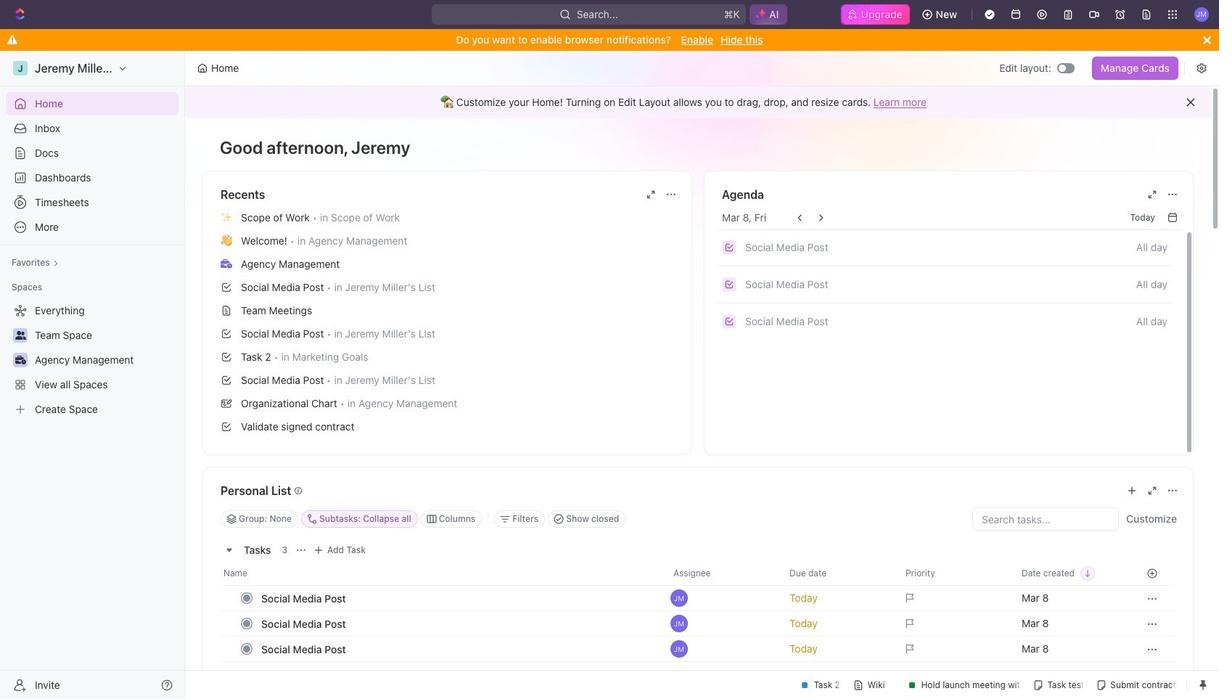 Task type: locate. For each thing, give the bounding box(es) containing it.
sidebar navigation
[[0, 51, 188, 699]]

business time image
[[221, 259, 232, 268]]

user group image
[[15, 331, 26, 340]]

tree
[[6, 299, 179, 421]]

alert
[[185, 86, 1212, 118]]



Task type: describe. For each thing, give the bounding box(es) containing it.
jeremy miller's workspace, , element
[[13, 61, 28, 76]]

Search tasks... text field
[[974, 508, 1119, 530]]

tree inside sidebar navigation
[[6, 299, 179, 421]]

business time image
[[15, 356, 26, 365]]



Task type: vqa. For each thing, say whether or not it's contained in the screenshot.
tree
yes



